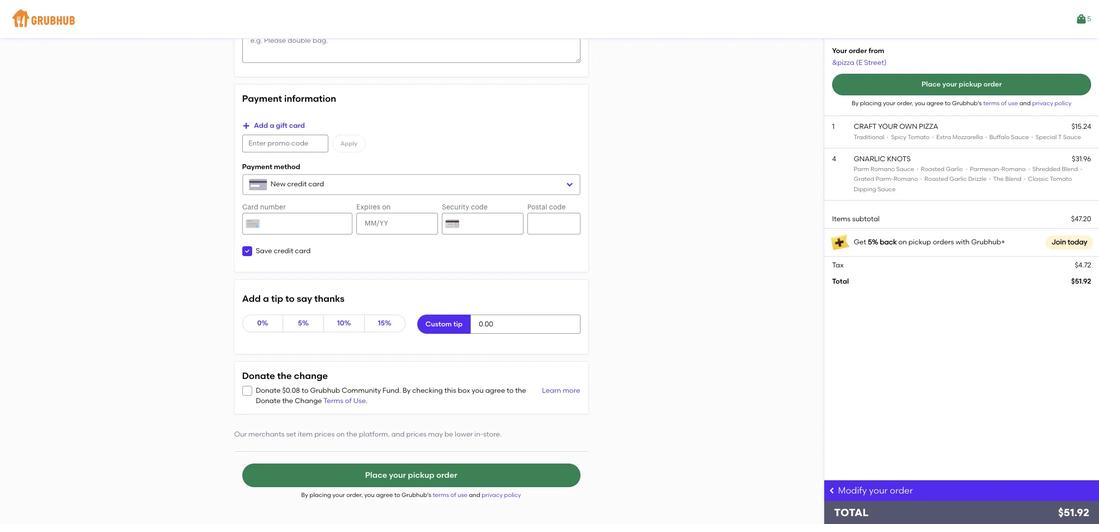Task type: describe. For each thing, give the bounding box(es) containing it.
credit for save
[[274, 247, 293, 255]]

be
[[445, 430, 453, 439]]

15%
[[378, 319, 392, 328]]

Amount text field
[[471, 315, 581, 334]]

items subtotal
[[833, 215, 880, 223]]

10%
[[337, 319, 351, 328]]

community
[[342, 387, 381, 395]]

checking
[[413, 387, 443, 395]]

sauce right t
[[1064, 134, 1082, 140]]

may
[[428, 430, 443, 439]]

sauce right buffalo
[[1012, 134, 1030, 140]]

add a tip to say thanks
[[242, 293, 345, 305]]

&pizza (e street) link
[[833, 58, 887, 67]]

the left platform,
[[347, 430, 358, 439]]

by for terms of use link to the top
[[852, 100, 859, 107]]

tip inside button
[[454, 320, 463, 328]]

and for the leftmost terms of use link
[[469, 492, 481, 499]]

gift
[[276, 122, 288, 130]]

learn
[[542, 387, 561, 395]]

placing for terms of use link to the top place your pickup order button
[[861, 100, 882, 107]]

say
[[297, 293, 312, 305]]

0 vertical spatial 5%
[[868, 238, 879, 247]]

card inside button
[[289, 122, 305, 130]]

own
[[900, 123, 918, 131]]

add for add a tip to say thanks
[[242, 293, 261, 305]]

join today
[[1052, 238, 1088, 247]]

save credit card
[[256, 247, 311, 255]]

custom tip button
[[417, 315, 471, 334]]

5 button
[[1076, 10, 1092, 28]]

parm
[[854, 166, 870, 173]]

modify your order
[[839, 485, 914, 496]]

change
[[294, 371, 328, 382]]

lower
[[455, 430, 473, 439]]

1 vertical spatial and
[[392, 430, 405, 439]]

1 horizontal spatial on
[[899, 238, 907, 247]]

donate for donate the change
[[242, 371, 275, 382]]

items
[[833, 215, 851, 223]]

thanks
[[315, 293, 345, 305]]

0 vertical spatial garlic
[[947, 166, 964, 173]]

your
[[879, 123, 898, 131]]

a for tip
[[263, 293, 269, 305]]

extra
[[937, 134, 952, 140]]

credit for new
[[287, 180, 307, 188]]

street)
[[865, 58, 887, 67]]

0 vertical spatial terms of use link
[[984, 100, 1020, 107]]

(e
[[857, 58, 863, 67]]

subscription badge image
[[831, 233, 850, 252]]

this
[[445, 387, 457, 395]]

learn more link
[[540, 386, 581, 406]]

$15.24 traditional ∙ spicy tomato ∙ extra mozzarella ∙ buffalo sauce ∙ special t sauce
[[854, 123, 1092, 140]]

you inside by checking this box you agree to the donate the change
[[472, 387, 484, 395]]

learn more
[[542, 387, 581, 395]]

payment method
[[242, 163, 300, 171]]

custom
[[426, 320, 452, 328]]

dipping
[[854, 186, 877, 193]]

change
[[295, 397, 322, 405]]

gnarlic knots
[[854, 155, 911, 163]]

sauce inside classic tomato dipping sauce
[[878, 186, 896, 193]]

by inside by checking this box you agree to the donate the change
[[403, 387, 411, 395]]

tomato inside classic tomato dipping sauce
[[1051, 176, 1073, 183]]

agree for the leftmost terms of use link
[[376, 492, 393, 499]]

5
[[1088, 15, 1092, 23]]

our merchants set item prices on the platform, and prices may be lower in-store.
[[234, 430, 502, 439]]

by checking this box you agree to the donate the change
[[256, 387, 527, 405]]

privacy for the leftmost terms of use link
[[482, 492, 503, 499]]

1 vertical spatial roasted
[[925, 176, 949, 183]]

t
[[1059, 134, 1062, 140]]

payment information
[[242, 93, 336, 104]]

get 5% back on pickup orders with grubhub+
[[854, 238, 1006, 247]]

donate inside by checking this box you agree to the donate the change
[[256, 397, 281, 405]]

romano down knots at the top of page
[[894, 176, 918, 183]]

shredded
[[1033, 166, 1061, 173]]

set
[[286, 430, 296, 439]]

privacy policy link for the leftmost terms of use link
[[482, 492, 521, 499]]

sauce inside parm romano sauce ∙ roasted garlic ∙ parmesan-romano ∙ shredded blend ∙ grated parm-romano ∙ roasted garlic drizzle ∙ the blend
[[897, 166, 915, 173]]

the up $0.08 at the bottom of the page
[[277, 371, 292, 382]]

by placing your order, you agree to grubhub's terms of use and privacy policy for the leftmost terms of use link
[[301, 492, 521, 499]]

in-
[[475, 430, 484, 439]]

terms
[[324, 397, 344, 405]]

classic tomato dipping sauce
[[854, 176, 1073, 193]]

1 vertical spatial total
[[835, 507, 869, 519]]

of for terms of use link to the top
[[1002, 100, 1007, 107]]

$31.96
[[1073, 155, 1092, 163]]

.
[[366, 397, 368, 405]]

use for the leftmost terms of use link
[[458, 492, 468, 499]]

place your pickup order button for the leftmost terms of use link
[[242, 464, 581, 488]]

0 horizontal spatial terms of use link
[[433, 492, 469, 499]]

custom tip
[[426, 320, 463, 328]]

payment for payment method
[[242, 163, 272, 171]]

grubhub+
[[972, 238, 1006, 247]]

0%
[[257, 319, 268, 328]]

pizza
[[920, 123, 939, 131]]

1 vertical spatial pickup
[[909, 238, 932, 247]]

placing for the leftmost terms of use link place your pickup order button
[[310, 492, 331, 499]]

back
[[880, 238, 897, 247]]

modify
[[839, 485, 868, 496]]

special
[[1036, 134, 1057, 140]]

$47.20
[[1072, 215, 1092, 223]]

15% button
[[364, 315, 406, 333]]

add for add a gift card
[[254, 122, 268, 130]]

information
[[284, 93, 336, 104]]

1 vertical spatial garlic
[[950, 176, 968, 183]]

apply button
[[332, 135, 366, 153]]

method
[[274, 163, 300, 171]]

grubhub
[[310, 387, 340, 395]]

0 vertical spatial total
[[833, 277, 850, 286]]

with
[[956, 238, 970, 247]]

you for terms of use link to the top
[[915, 100, 926, 107]]

by for the leftmost terms of use link
[[301, 492, 308, 499]]

1 horizontal spatial blend
[[1062, 166, 1079, 173]]

your order from &pizza (e street)
[[833, 47, 887, 67]]

agree for terms of use link to the top
[[927, 100, 944, 107]]

today
[[1068, 238, 1088, 247]]



Task type: vqa. For each thing, say whether or not it's contained in the screenshot.
10% button
yes



Task type: locate. For each thing, give the bounding box(es) containing it.
place your pickup order up the $15.24 traditional ∙ spicy tomato ∙ extra mozzarella ∙ buffalo sauce ∙ special t sauce
[[922, 80, 1002, 88]]

spicy
[[892, 134, 907, 140]]

save
[[256, 247, 272, 255]]

roasted up classic tomato dipping sauce
[[921, 166, 945, 173]]

0 vertical spatial policy
[[1055, 100, 1072, 107]]

pickup
[[959, 80, 983, 88], [909, 238, 932, 247], [408, 471, 435, 480]]

roasted left drizzle
[[925, 176, 949, 183]]

0 vertical spatial order,
[[897, 100, 914, 107]]

5% inside button
[[298, 319, 309, 328]]

your
[[833, 47, 848, 55]]

1 vertical spatial 5%
[[298, 319, 309, 328]]

Pickup instructions text field
[[242, 28, 581, 63]]

agree inside by checking this box you agree to the donate the change
[[486, 387, 505, 395]]

0 vertical spatial tip
[[271, 293, 283, 305]]

by
[[852, 100, 859, 107], [403, 387, 411, 395], [301, 492, 308, 499]]

and for terms of use link to the top
[[1020, 100, 1031, 107]]

5% right get
[[868, 238, 879, 247]]

1 horizontal spatial 5%
[[868, 238, 879, 247]]

the left learn
[[516, 387, 527, 395]]

1 horizontal spatial by
[[403, 387, 411, 395]]

by placing your order, you agree to grubhub's terms of use and privacy policy for terms of use link to the top
[[852, 100, 1072, 107]]

0 vertical spatial you
[[915, 100, 926, 107]]

&pizza
[[833, 58, 855, 67]]

5% down say
[[298, 319, 309, 328]]

place up pizza
[[922, 80, 941, 88]]

place down platform,
[[365, 471, 387, 480]]

total down the tax
[[833, 277, 850, 286]]

order, for terms of use link to the top
[[897, 100, 914, 107]]

1 vertical spatial grubhub's
[[402, 492, 432, 499]]

2 payment from the top
[[242, 163, 272, 171]]

0% button
[[242, 315, 283, 333]]

0 vertical spatial $51.92
[[1072, 277, 1092, 286]]

box
[[458, 387, 470, 395]]

a left gift
[[270, 122, 274, 130]]

tip
[[271, 293, 283, 305], [454, 320, 463, 328]]

place for the leftmost terms of use link
[[365, 471, 387, 480]]

2 vertical spatial agree
[[376, 492, 393, 499]]

Promo code text field
[[242, 135, 328, 153]]

2 vertical spatial of
[[451, 492, 456, 499]]

terms for the leftmost terms of use link
[[433, 492, 449, 499]]

terms for terms of use link to the top
[[984, 100, 1000, 107]]

place your pickup order button up the $15.24 traditional ∙ spicy tomato ∙ extra mozzarella ∙ buffalo sauce ∙ special t sauce
[[833, 74, 1092, 95]]

placing
[[861, 100, 882, 107], [310, 492, 331, 499]]

1 vertical spatial blend
[[1006, 176, 1022, 183]]

donate
[[242, 371, 275, 382], [256, 387, 281, 395], [256, 397, 281, 405]]

privacy
[[1033, 100, 1054, 107], [482, 492, 503, 499]]

card for new credit card
[[309, 180, 324, 188]]

0 horizontal spatial of
[[345, 397, 352, 405]]

2 vertical spatial card
[[295, 247, 311, 255]]

0 horizontal spatial placing
[[310, 492, 331, 499]]

1 horizontal spatial terms
[[984, 100, 1000, 107]]

place your pickup order for the leftmost terms of use link
[[365, 471, 458, 480]]

new
[[271, 180, 286, 188]]

0 horizontal spatial a
[[263, 293, 269, 305]]

1 vertical spatial add
[[242, 293, 261, 305]]

you for the leftmost terms of use link
[[365, 492, 375, 499]]

1 horizontal spatial prices
[[407, 430, 427, 439]]

a for gift
[[270, 122, 274, 130]]

1 horizontal spatial place your pickup order button
[[833, 74, 1092, 95]]

1 vertical spatial of
[[345, 397, 352, 405]]

0 horizontal spatial and
[[392, 430, 405, 439]]

place your pickup order down the may
[[365, 471, 458, 480]]

tomato down pizza
[[908, 134, 930, 140]]

1 vertical spatial tomato
[[1051, 176, 1073, 183]]

$15.24
[[1072, 123, 1092, 131]]

1 vertical spatial policy
[[504, 492, 521, 499]]

blend
[[1062, 166, 1079, 173], [1006, 176, 1022, 183]]

credit right save
[[274, 247, 293, 255]]

1 horizontal spatial placing
[[861, 100, 882, 107]]

donate for donate $0.08 to grubhub community fund.
[[256, 387, 281, 395]]

1 horizontal spatial place
[[922, 80, 941, 88]]

1 horizontal spatial privacy
[[1033, 100, 1054, 107]]

5% button
[[283, 315, 324, 333]]

a
[[270, 122, 274, 130], [263, 293, 269, 305]]

craft
[[854, 123, 877, 131]]

buffalo
[[990, 134, 1010, 140]]

0 vertical spatial a
[[270, 122, 274, 130]]

1 horizontal spatial you
[[472, 387, 484, 395]]

10% button
[[324, 315, 365, 333]]

policy for terms of use link to the top
[[1055, 100, 1072, 107]]

new credit card
[[271, 180, 324, 188]]

$4.72
[[1076, 261, 1092, 270]]

1 vertical spatial order,
[[347, 492, 363, 499]]

0 vertical spatial payment
[[242, 93, 282, 104]]

add a gift card
[[254, 122, 305, 130]]

1 prices from the left
[[315, 430, 335, 439]]

tip left say
[[271, 293, 283, 305]]

2 horizontal spatial you
[[915, 100, 926, 107]]

card right new in the top of the page
[[309, 180, 324, 188]]

pickup up the $15.24 traditional ∙ spicy tomato ∙ extra mozzarella ∙ buffalo sauce ∙ special t sauce
[[959, 80, 983, 88]]

1 vertical spatial placing
[[310, 492, 331, 499]]

1 horizontal spatial use
[[1009, 100, 1019, 107]]

garlic up classic tomato dipping sauce
[[947, 166, 964, 173]]

0 vertical spatial place
[[922, 80, 941, 88]]

platform,
[[359, 430, 390, 439]]

0 horizontal spatial blend
[[1006, 176, 1022, 183]]

blend down '$31.96'
[[1062, 166, 1079, 173]]

1 horizontal spatial privacy policy link
[[1033, 100, 1072, 107]]

use
[[354, 397, 366, 405]]

2 vertical spatial by
[[301, 492, 308, 499]]

place your pickup order button for terms of use link to the top
[[833, 74, 1092, 95]]

0 horizontal spatial place your pickup order
[[365, 471, 458, 480]]

1 horizontal spatial grubhub's
[[953, 100, 982, 107]]

svg image
[[242, 122, 250, 130], [566, 181, 574, 189], [244, 248, 250, 254], [829, 487, 837, 495]]

our
[[234, 430, 247, 439]]

place your pickup order button
[[833, 74, 1092, 95], [242, 464, 581, 488]]

0 horizontal spatial pickup
[[408, 471, 435, 480]]

garlic
[[947, 166, 964, 173], [950, 176, 968, 183]]

of for the leftmost terms of use link
[[451, 492, 456, 499]]

1 horizontal spatial terms of use link
[[984, 100, 1020, 107]]

place for terms of use link to the top
[[922, 80, 941, 88]]

1 horizontal spatial policy
[[1055, 100, 1072, 107]]

1 vertical spatial agree
[[486, 387, 505, 395]]

romano up the
[[1002, 166, 1027, 173]]

prices right item
[[315, 430, 335, 439]]

svg image inside add a gift card button
[[242, 122, 250, 130]]

by placing your order, you agree to grubhub's terms of use and privacy policy
[[852, 100, 1072, 107], [301, 492, 521, 499]]

join
[[1052, 238, 1067, 247]]

place your pickup order for terms of use link to the top
[[922, 80, 1002, 88]]

1 vertical spatial you
[[472, 387, 484, 395]]

to inside by checking this box you agree to the donate the change
[[507, 387, 514, 395]]

blend right the
[[1006, 176, 1022, 183]]

order,
[[897, 100, 914, 107], [347, 492, 363, 499]]

the
[[277, 371, 292, 382], [516, 387, 527, 395], [282, 397, 293, 405], [347, 430, 358, 439]]

of
[[1002, 100, 1007, 107], [345, 397, 352, 405], [451, 492, 456, 499]]

tomato down shredded
[[1051, 176, 1073, 183]]

0 vertical spatial by
[[852, 100, 859, 107]]

a up 0%
[[263, 293, 269, 305]]

0 vertical spatial donate
[[242, 371, 275, 382]]

subtotal
[[853, 215, 880, 223]]

1 vertical spatial terms
[[433, 492, 449, 499]]

0 vertical spatial pickup
[[959, 80, 983, 88]]

total down modify
[[835, 507, 869, 519]]

more
[[563, 387, 581, 395]]

knots
[[888, 155, 911, 163]]

craft your own pizza
[[854, 123, 939, 131]]

1 vertical spatial by
[[403, 387, 411, 395]]

on left platform,
[[337, 430, 345, 439]]

payment up new in the top of the page
[[242, 163, 272, 171]]

place your pickup order button down the may
[[242, 464, 581, 488]]

0 horizontal spatial prices
[[315, 430, 335, 439]]

1 vertical spatial on
[[337, 430, 345, 439]]

2 prices from the left
[[407, 430, 427, 439]]

terms
[[984, 100, 1000, 107], [433, 492, 449, 499]]

0 vertical spatial by placing your order, you agree to grubhub's terms of use and privacy policy
[[852, 100, 1072, 107]]

gnarlic
[[854, 155, 886, 163]]

the
[[994, 176, 1005, 183]]

drizzle
[[969, 176, 987, 183]]

agree
[[927, 100, 944, 107], [486, 387, 505, 395], [376, 492, 393, 499]]

privacy for terms of use link to the top
[[1033, 100, 1054, 107]]

use for terms of use link to the top
[[1009, 100, 1019, 107]]

tip right custom
[[454, 320, 463, 328]]

parm romano sauce ∙ roasted garlic ∙ parmesan-romano ∙ shredded blend ∙ grated parm-romano ∙ roasted garlic drizzle ∙ the blend
[[854, 166, 1084, 183]]

classic
[[1029, 176, 1049, 183]]

1
[[833, 123, 835, 131]]

privacy policy link for terms of use link to the top
[[1033, 100, 1072, 107]]

1 vertical spatial privacy policy link
[[482, 492, 521, 499]]

1 vertical spatial credit
[[274, 247, 293, 255]]

order, for the leftmost terms of use link
[[347, 492, 363, 499]]

grated
[[854, 176, 875, 183]]

on right "back"
[[899, 238, 907, 247]]

traditional
[[854, 134, 885, 140]]

0 horizontal spatial privacy
[[482, 492, 503, 499]]

payment up add a gift card button
[[242, 93, 282, 104]]

main navigation navigation
[[0, 0, 1100, 38]]

policy for the leftmost terms of use link
[[504, 492, 521, 499]]

prices left the may
[[407, 430, 427, 439]]

donate $0.08 to grubhub community fund.
[[256, 387, 403, 395]]

1 vertical spatial card
[[309, 180, 324, 188]]

add a gift card button
[[242, 117, 305, 135]]

0 horizontal spatial terms
[[433, 492, 449, 499]]

policy
[[1055, 100, 1072, 107], [504, 492, 521, 499]]

add up 0%
[[242, 293, 261, 305]]

1 vertical spatial place your pickup order button
[[242, 464, 581, 488]]

grubhub's for terms of use link to the top
[[953, 100, 982, 107]]

1 vertical spatial tip
[[454, 320, 463, 328]]

0 horizontal spatial tomato
[[908, 134, 930, 140]]

garlic left drizzle
[[950, 176, 968, 183]]

1 vertical spatial payment
[[242, 163, 272, 171]]

0 vertical spatial roasted
[[921, 166, 945, 173]]

0 vertical spatial add
[[254, 122, 268, 130]]

1 vertical spatial terms of use link
[[433, 492, 469, 499]]

card for save credit card
[[295, 247, 311, 255]]

pickup down the may
[[408, 471, 435, 480]]

2 horizontal spatial pickup
[[959, 80, 983, 88]]

terms of use link
[[324, 397, 366, 405]]

4
[[833, 155, 837, 163]]

orders
[[933, 238, 955, 247]]

grubhub's for the leftmost terms of use link
[[402, 492, 432, 499]]

0 horizontal spatial place
[[365, 471, 387, 480]]

2 horizontal spatial agree
[[927, 100, 944, 107]]

sauce down parm-
[[878, 186, 896, 193]]

merchants
[[249, 430, 285, 439]]

0 horizontal spatial on
[[337, 430, 345, 439]]

0 vertical spatial agree
[[927, 100, 944, 107]]

1 horizontal spatial place your pickup order
[[922, 80, 1002, 88]]

add left gift
[[254, 122, 268, 130]]

0 vertical spatial blend
[[1062, 166, 1079, 173]]

payment for payment information
[[242, 93, 282, 104]]

donate the change
[[242, 371, 328, 382]]

2 vertical spatial donate
[[256, 397, 281, 405]]

0 horizontal spatial use
[[458, 492, 468, 499]]

1 horizontal spatial tomato
[[1051, 176, 1073, 183]]

1 horizontal spatial and
[[469, 492, 481, 499]]

credit right new in the top of the page
[[287, 180, 307, 188]]

5%
[[868, 238, 879, 247], [298, 319, 309, 328]]

parmesan-
[[970, 166, 1002, 173]]

add inside add a gift card button
[[254, 122, 268, 130]]

0 vertical spatial credit
[[287, 180, 307, 188]]

your
[[943, 80, 958, 88], [884, 100, 896, 107], [389, 471, 406, 480], [870, 485, 888, 496], [333, 492, 345, 499]]

fund.
[[383, 387, 401, 395]]

mozzarella
[[953, 134, 983, 140]]

0 horizontal spatial by placing your order, you agree to grubhub's terms of use and privacy policy
[[301, 492, 521, 499]]

you
[[915, 100, 926, 107], [472, 387, 484, 395], [365, 492, 375, 499]]

terms of use .
[[324, 397, 368, 405]]

sauce down knots at the top of page
[[897, 166, 915, 173]]

1 horizontal spatial agree
[[486, 387, 505, 395]]

1 horizontal spatial by placing your order, you agree to grubhub's terms of use and privacy policy
[[852, 100, 1072, 107]]

0 horizontal spatial order,
[[347, 492, 363, 499]]

0 horizontal spatial 5%
[[298, 319, 309, 328]]

romano up parm-
[[871, 166, 895, 173]]

0 horizontal spatial you
[[365, 492, 375, 499]]

order inside 'your order from &pizza (e street)'
[[849, 47, 868, 55]]

get
[[854, 238, 867, 247]]

tomato inside the $15.24 traditional ∙ spicy tomato ∙ extra mozzarella ∙ buffalo sauce ∙ special t sauce
[[908, 134, 930, 140]]

card
[[289, 122, 305, 130], [309, 180, 324, 188], [295, 247, 311, 255]]

the down $0.08 at the bottom of the page
[[282, 397, 293, 405]]

0 vertical spatial and
[[1020, 100, 1031, 107]]

parm-
[[876, 176, 894, 183]]

and
[[1020, 100, 1031, 107], [392, 430, 405, 439], [469, 492, 481, 499]]

1 payment from the top
[[242, 93, 282, 104]]

$0.08
[[282, 387, 300, 395]]

0 vertical spatial card
[[289, 122, 305, 130]]

roasted
[[921, 166, 945, 173], [925, 176, 949, 183]]

1 horizontal spatial order,
[[897, 100, 914, 107]]

1 vertical spatial by placing your order, you agree to grubhub's terms of use and privacy policy
[[301, 492, 521, 499]]

2 vertical spatial you
[[365, 492, 375, 499]]

card right gift
[[289, 122, 305, 130]]

1 vertical spatial $51.92
[[1059, 507, 1090, 519]]

2 vertical spatial and
[[469, 492, 481, 499]]

card right save
[[295, 247, 311, 255]]

pickup left "orders"
[[909, 238, 932, 247]]

tax
[[833, 261, 844, 270]]

0 vertical spatial place your pickup order button
[[833, 74, 1092, 95]]

place
[[922, 80, 941, 88], [365, 471, 387, 480]]

a inside button
[[270, 122, 274, 130]]

1 vertical spatial use
[[458, 492, 468, 499]]

item
[[298, 430, 313, 439]]



